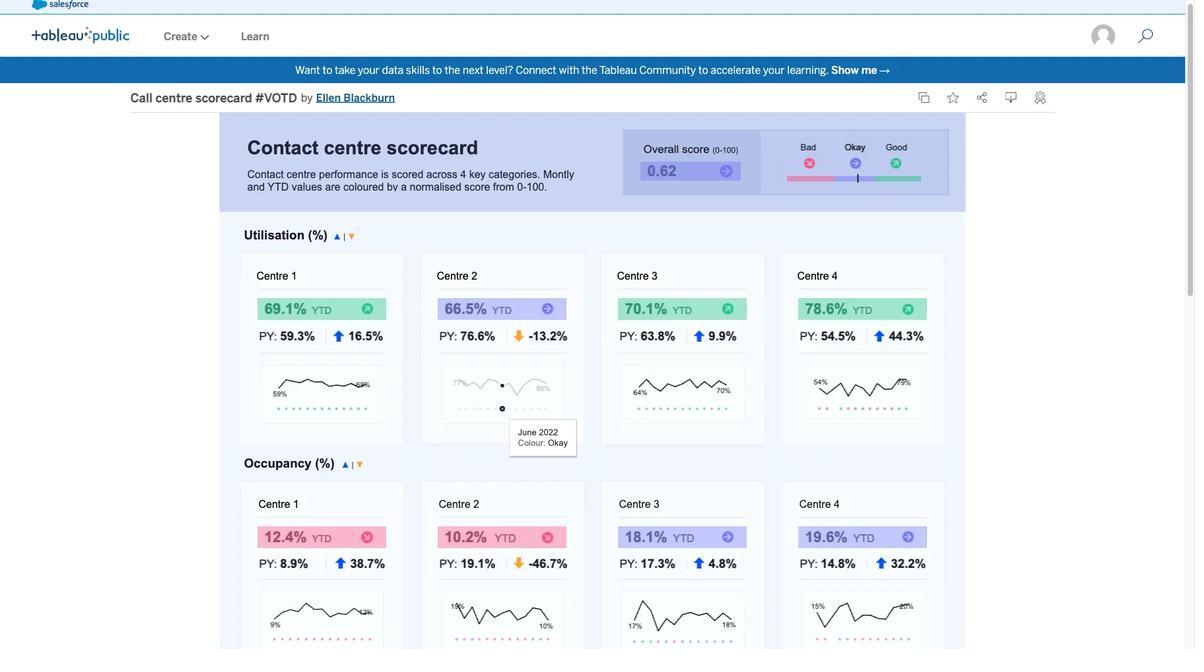 Task type: vqa. For each thing, say whether or not it's contained in the screenshot.
add favorite button
no



Task type: describe. For each thing, give the bounding box(es) containing it.
by
[[301, 91, 313, 104]]

scorecard
[[195, 90, 252, 105]]

call centre scorecard #votd by ellen blackburn
[[130, 90, 395, 105]]

community
[[639, 64, 696, 76]]

skills
[[406, 64, 430, 76]]

go to search image
[[1122, 28, 1170, 44]]

ellen blackburn link
[[316, 90, 395, 106]]

accelerate
[[711, 64, 761, 76]]

want to take your data skills to the next level? connect with the tableau community to accelerate your learning. show me →
[[295, 64, 890, 76]]

1 your from the left
[[358, 64, 380, 76]]

learning.
[[787, 64, 829, 76]]

data
[[382, 64, 404, 76]]

create
[[164, 30, 197, 43]]

next
[[463, 64, 484, 76]]

show
[[831, 64, 859, 76]]

centre
[[155, 90, 192, 105]]

#votd
[[255, 90, 297, 105]]

nominate for viz of the day image
[[1034, 91, 1046, 104]]



Task type: locate. For each thing, give the bounding box(es) containing it.
the
[[445, 64, 460, 76], [582, 64, 598, 76]]

ellen
[[316, 91, 341, 104]]

1 horizontal spatial to
[[432, 64, 442, 76]]

connect
[[516, 64, 557, 76]]

1 the from the left
[[445, 64, 460, 76]]

to
[[323, 64, 332, 76], [432, 64, 442, 76], [698, 64, 708, 76]]

0 horizontal spatial your
[[358, 64, 380, 76]]

to left accelerate
[[698, 64, 708, 76]]

blackburn
[[344, 91, 395, 104]]

2 horizontal spatial to
[[698, 64, 708, 76]]

me
[[862, 64, 877, 76]]

make a copy image
[[918, 92, 930, 104]]

to right the skills at the left of page
[[432, 64, 442, 76]]

1 horizontal spatial your
[[763, 64, 785, 76]]

want
[[295, 64, 320, 76]]

call
[[130, 90, 152, 105]]

1 to from the left
[[323, 64, 332, 76]]

the right with
[[582, 64, 598, 76]]

2 the from the left
[[582, 64, 598, 76]]

with
[[559, 64, 579, 76]]

your left learning.
[[763, 64, 785, 76]]

learn
[[241, 30, 269, 43]]

level?
[[486, 64, 513, 76]]

salesforce logo image
[[32, 0, 88, 10]]

learn link
[[225, 16, 285, 57]]

1 horizontal spatial the
[[582, 64, 598, 76]]

2 your from the left
[[763, 64, 785, 76]]

→
[[880, 64, 890, 76]]

2 to from the left
[[432, 64, 442, 76]]

your
[[358, 64, 380, 76], [763, 64, 785, 76]]

show me link
[[831, 64, 877, 76]]

0 horizontal spatial the
[[445, 64, 460, 76]]

3 to from the left
[[698, 64, 708, 76]]

the left next
[[445, 64, 460, 76]]

logo image
[[32, 26, 129, 44]]

tableau
[[600, 64, 637, 76]]

create button
[[148, 16, 225, 57]]

terry.turtle image
[[1090, 23, 1117, 50]]

0 horizontal spatial to
[[323, 64, 332, 76]]

favorite button image
[[947, 92, 959, 104]]

to left take
[[323, 64, 332, 76]]

take
[[335, 64, 356, 76]]

your right take
[[358, 64, 380, 76]]



